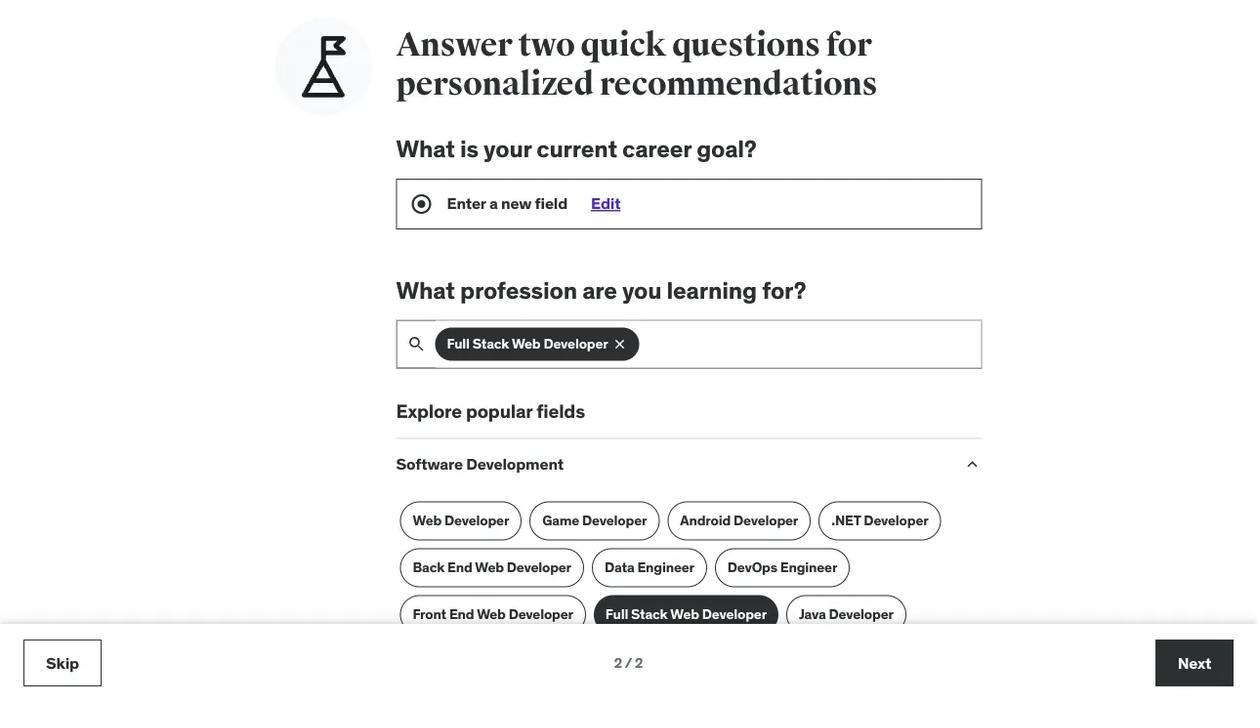 Task type: locate. For each thing, give the bounding box(es) containing it.
0 vertical spatial full stack web developer button
[[435, 328, 639, 362]]

stack down profession
[[473, 336, 509, 353]]

full stack web developer button up machine learning engineer
[[594, 596, 779, 635]]

engineer right data
[[637, 559, 694, 577]]

front
[[413, 606, 447, 624]]

you
[[622, 276, 662, 305]]

1 horizontal spatial stack
[[631, 606, 668, 624]]

full stack web developer
[[447, 336, 608, 353], [606, 606, 767, 624]]

web for the bottommost full stack web developer 'button'
[[670, 606, 699, 624]]

career
[[622, 134, 692, 164]]

1 horizontal spatial 2
[[635, 654, 643, 672]]

2
[[614, 654, 622, 672], [635, 654, 643, 672]]

for
[[826, 25, 872, 65]]

what up submit search image
[[396, 276, 455, 305]]

recommendations
[[600, 64, 877, 105]]

web up front end web developer
[[475, 559, 504, 577]]

web up machine learning engineer
[[670, 606, 699, 624]]

java developer button
[[786, 596, 906, 635]]

developer up data
[[582, 512, 647, 530]]

machine learning engineer button
[[567, 643, 764, 682]]

software development button
[[396, 454, 947, 474]]

data
[[605, 559, 634, 577]]

next button
[[1156, 640, 1234, 687]]

web for the front end web developer 'button' on the bottom of page
[[477, 606, 506, 624]]

profession
[[460, 276, 577, 305]]

game developer
[[542, 512, 647, 530]]

are
[[582, 276, 617, 305]]

devops engineer
[[728, 559, 837, 577]]

2 left /
[[614, 654, 622, 672]]

explore
[[396, 400, 462, 423]]

0 vertical spatial stack
[[473, 336, 509, 353]]

end inside button
[[447, 559, 472, 577]]

1 vertical spatial full
[[606, 606, 628, 624]]

full stack web developer button down profession
[[435, 328, 639, 362]]

web inside back end web developer button
[[475, 559, 504, 577]]

full stack web developer up machine learning engineer
[[606, 606, 767, 624]]

quick
[[581, 25, 666, 65]]

0 horizontal spatial full
[[447, 336, 470, 353]]

0 horizontal spatial stack
[[473, 336, 509, 353]]

submit search image
[[407, 335, 426, 355]]

end right front
[[449, 606, 474, 624]]

answer
[[396, 25, 512, 65]]

what
[[396, 134, 455, 164], [396, 276, 455, 305]]

developer right the java
[[829, 606, 894, 624]]

end inside 'button'
[[449, 606, 474, 624]]

learning
[[636, 653, 692, 671]]

developer up devops
[[734, 512, 798, 530]]

what left is
[[396, 134, 455, 164]]

.net
[[832, 512, 861, 530]]

end
[[447, 559, 472, 577], [449, 606, 474, 624]]

your
[[484, 134, 532, 164]]

engineer up the java
[[780, 559, 837, 577]]

end right back
[[447, 559, 472, 577]]

questions
[[672, 25, 820, 65]]

front end web developer button
[[400, 596, 586, 635]]

2 right /
[[635, 654, 643, 672]]

Find a profession text field
[[436, 321, 981, 368]]

0 horizontal spatial 2
[[614, 654, 622, 672]]

web developer button
[[400, 502, 522, 541]]

0 vertical spatial end
[[447, 559, 472, 577]]

0 vertical spatial full
[[447, 336, 470, 353]]

full right submit search image
[[447, 336, 470, 353]]

skip
[[46, 653, 79, 673]]

devops engineer button
[[715, 549, 850, 588]]

full stack web developer button
[[435, 328, 639, 362], [594, 596, 779, 635]]

full
[[447, 336, 470, 353], [606, 606, 628, 624]]

full down data
[[606, 606, 628, 624]]

stack down data engineer button on the bottom
[[631, 606, 668, 624]]

front end web developer
[[413, 606, 573, 624]]

end for back
[[447, 559, 472, 577]]

1 horizontal spatial full
[[606, 606, 628, 624]]

web
[[512, 336, 541, 353], [413, 512, 442, 530], [475, 559, 504, 577], [477, 606, 506, 624], [670, 606, 699, 624]]

full stack web developer down profession
[[447, 336, 608, 353]]

back
[[413, 559, 445, 577]]

engineer for data engineer
[[637, 559, 694, 577]]

popular
[[466, 400, 533, 423]]

new
[[501, 194, 532, 214]]

1 vertical spatial what
[[396, 276, 455, 305]]

developer inside 'button'
[[509, 606, 573, 624]]

web inside the front end web developer 'button'
[[477, 606, 506, 624]]

web down back end web developer button
[[477, 606, 506, 624]]

web down profession
[[512, 336, 541, 353]]

answer two quick questions for personalized recommendations
[[396, 25, 877, 105]]

is
[[460, 134, 479, 164]]

0 vertical spatial what
[[396, 134, 455, 164]]

web up back
[[413, 512, 442, 530]]

stack
[[473, 336, 509, 353], [631, 606, 668, 624]]

2 what from the top
[[396, 276, 455, 305]]

1 vertical spatial end
[[449, 606, 474, 624]]

1 what from the top
[[396, 134, 455, 164]]

explore popular fields
[[396, 400, 585, 423]]

android
[[680, 512, 731, 530]]

developer
[[544, 336, 608, 353], [444, 512, 509, 530], [582, 512, 647, 530], [734, 512, 798, 530], [864, 512, 929, 530], [507, 559, 571, 577], [509, 606, 573, 624], [702, 606, 767, 624], [829, 606, 894, 624]]

web developer
[[413, 512, 509, 530]]

engineer
[[637, 559, 694, 577], [780, 559, 837, 577], [694, 653, 751, 671]]

developer down game
[[507, 559, 571, 577]]

developer down back end web developer button
[[509, 606, 573, 624]]



Task type: describe. For each thing, give the bounding box(es) containing it.
.net developer
[[832, 512, 929, 530]]

web for back end web developer button
[[475, 559, 504, 577]]

android developer
[[680, 512, 798, 530]]

what is your current career goal?
[[396, 134, 757, 164]]

1 vertical spatial stack
[[631, 606, 668, 624]]

skip link
[[23, 640, 102, 687]]

what for what profession are you learning for?
[[396, 276, 455, 305]]

software
[[396, 454, 463, 474]]

machine
[[579, 653, 633, 671]]

field
[[535, 194, 568, 214]]

developer up the back end web developer
[[444, 512, 509, 530]]

what for what is your current career goal?
[[396, 134, 455, 164]]

two
[[518, 25, 575, 65]]

end for front
[[449, 606, 474, 624]]

.net developer button
[[819, 502, 941, 541]]

developer left "deselect" icon
[[544, 336, 608, 353]]

/
[[625, 654, 632, 672]]

edit button
[[591, 194, 621, 214]]

2 2 from the left
[[635, 654, 643, 672]]

2 / 2
[[614, 654, 643, 672]]

personalized
[[396, 64, 594, 105]]

small image
[[963, 455, 982, 475]]

developer inside button
[[507, 559, 571, 577]]

enter
[[447, 194, 486, 214]]

a
[[489, 194, 498, 214]]

web for topmost full stack web developer 'button'
[[512, 336, 541, 353]]

1 2 from the left
[[614, 654, 622, 672]]

data engineer button
[[592, 549, 707, 588]]

current
[[537, 134, 617, 164]]

developer down devops
[[702, 606, 767, 624]]

java developer
[[799, 606, 894, 624]]

back end web developer
[[413, 559, 571, 577]]

for?
[[762, 276, 806, 305]]

android developer button
[[667, 502, 811, 541]]

learning
[[667, 276, 757, 305]]

devops
[[728, 559, 778, 577]]

developer right .net at the bottom of page
[[864, 512, 929, 530]]

game
[[542, 512, 579, 530]]

what profession are you learning for?
[[396, 276, 806, 305]]

development
[[466, 454, 564, 474]]

software development
[[396, 454, 564, 474]]

engineer right learning
[[694, 653, 751, 671]]

deselect image
[[612, 337, 628, 353]]

data engineer
[[605, 559, 694, 577]]

engineer for devops engineer
[[780, 559, 837, 577]]

next
[[1178, 653, 1212, 673]]

1 vertical spatial full stack web developer
[[606, 606, 767, 624]]

game developer button
[[530, 502, 660, 541]]

0 vertical spatial full stack web developer
[[447, 336, 608, 353]]

web inside web developer button
[[413, 512, 442, 530]]

machine learning engineer
[[579, 653, 751, 671]]

1 vertical spatial full stack web developer button
[[594, 596, 779, 635]]

enter a new field
[[447, 194, 568, 214]]

back end web developer button
[[400, 549, 584, 588]]

goal?
[[697, 134, 757, 164]]

java
[[799, 606, 826, 624]]

fields
[[537, 400, 585, 423]]

edit
[[591, 194, 621, 214]]



Task type: vqa. For each thing, say whether or not it's contained in the screenshot.
Skip link
yes



